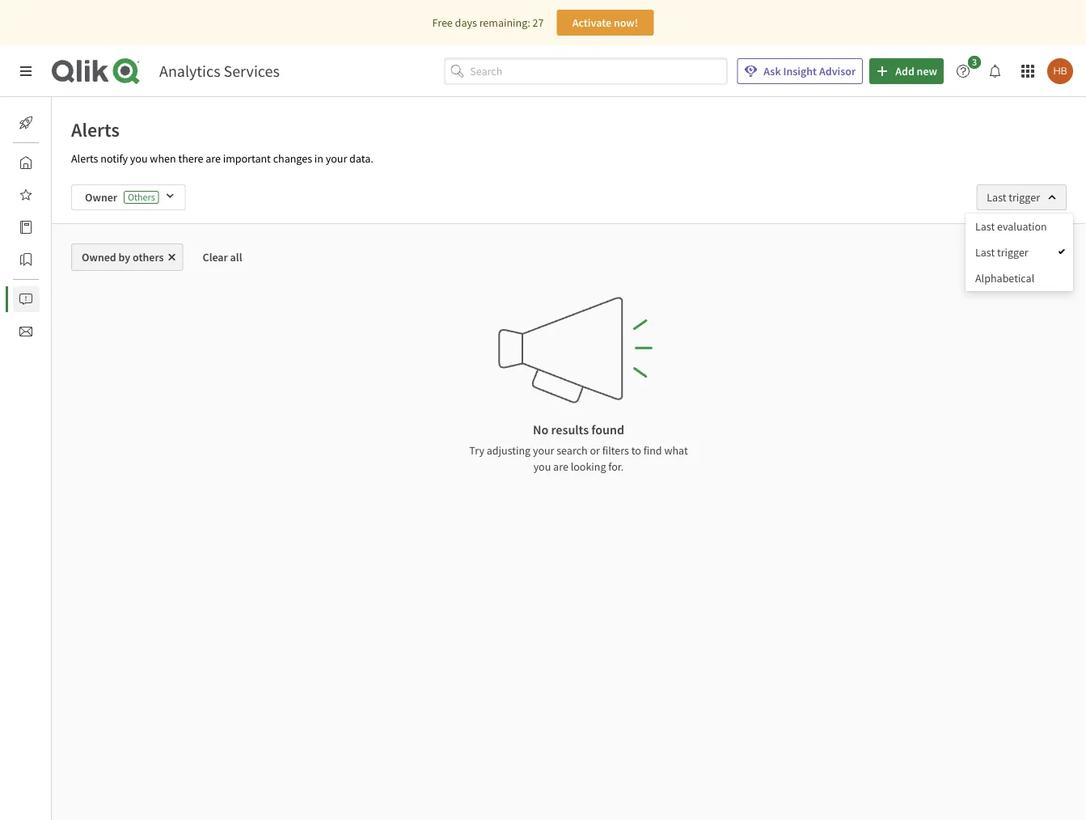 Task type: locate. For each thing, give the bounding box(es) containing it.
0 vertical spatial last trigger
[[988, 190, 1041, 205]]

1 vertical spatial trigger
[[998, 245, 1029, 260]]

last for last trigger field
[[988, 190, 1007, 205]]

home
[[52, 155, 80, 170]]

no
[[533, 422, 549, 438]]

last
[[988, 190, 1007, 205], [976, 219, 996, 234], [976, 245, 996, 260]]

or
[[590, 443, 600, 458]]

are inside no results found try adjusting your search or filters to find what you are looking for.
[[554, 460, 569, 474]]

are right there
[[206, 151, 221, 166]]

1 horizontal spatial your
[[533, 443, 555, 458]]

adjusting
[[487, 443, 531, 458]]

your
[[326, 151, 347, 166], [533, 443, 555, 458]]

now!
[[614, 15, 639, 30]]

last inside field
[[988, 190, 1007, 205]]

1 horizontal spatial you
[[534, 460, 551, 474]]

for.
[[609, 460, 624, 474]]

results
[[552, 422, 589, 438]]

your down no
[[533, 443, 555, 458]]

are down search
[[554, 460, 569, 474]]

last left evaluation
[[976, 219, 996, 234]]

alphabetical
[[976, 271, 1035, 286]]

Last trigger field
[[977, 185, 1067, 210]]

alerts notify you when there are important changes in your data.
[[71, 151, 374, 166]]

0 horizontal spatial your
[[326, 151, 347, 166]]

1 horizontal spatial are
[[554, 460, 569, 474]]

1 vertical spatial last
[[976, 219, 996, 234]]

all
[[230, 250, 242, 265]]

changes
[[273, 151, 312, 166]]

0 horizontal spatial are
[[206, 151, 221, 166]]

data.
[[350, 151, 374, 166]]

alerts image
[[19, 293, 32, 306]]

there
[[178, 151, 203, 166]]

filters
[[603, 443, 630, 458]]

trigger inside field
[[1009, 190, 1041, 205]]

owned by others button
[[71, 244, 183, 271]]

1 vertical spatial you
[[534, 460, 551, 474]]

list box inside filters region
[[966, 214, 1074, 291]]

1 vertical spatial last trigger
[[976, 245, 1029, 260]]

analytics services element
[[159, 61, 280, 81]]

last trigger inside field
[[988, 190, 1041, 205]]

last trigger for last trigger field
[[988, 190, 1041, 205]]

2 alerts from the top
[[71, 151, 98, 166]]

free
[[433, 15, 453, 30]]

alerts left notify
[[71, 151, 98, 166]]

last trigger inside option
[[976, 245, 1029, 260]]

last trigger up alphabetical
[[976, 245, 1029, 260]]

trigger up evaluation
[[1009, 190, 1041, 205]]

1 vertical spatial are
[[554, 460, 569, 474]]

analytics
[[159, 61, 221, 81]]

2 vertical spatial last
[[976, 245, 996, 260]]

list box
[[966, 214, 1074, 291]]

trigger down "last evaluation"
[[998, 245, 1029, 260]]

trigger
[[1009, 190, 1041, 205], [998, 245, 1029, 260]]

last trigger
[[988, 190, 1041, 205], [976, 245, 1029, 260]]

27
[[533, 15, 544, 30]]

when
[[150, 151, 176, 166]]

last for last evaluation option
[[976, 219, 996, 234]]

by
[[119, 250, 131, 265]]

0 vertical spatial you
[[130, 151, 148, 166]]

last trigger option
[[966, 240, 1074, 265]]

found
[[592, 422, 625, 438]]

0 vertical spatial last
[[988, 190, 1007, 205]]

last up "last evaluation"
[[988, 190, 1007, 205]]

you
[[130, 151, 148, 166], [534, 460, 551, 474]]

you down no
[[534, 460, 551, 474]]

list box containing last evaluation
[[966, 214, 1074, 291]]

to
[[632, 443, 642, 458]]

catalog
[[52, 220, 88, 235]]

0 vertical spatial alerts
[[71, 117, 120, 142]]

last up alphabetical
[[976, 245, 996, 260]]

alerts up notify
[[71, 117, 120, 142]]

filters region
[[0, 0, 1087, 821]]

alerts
[[71, 117, 120, 142], [71, 151, 98, 166]]

analytics services
[[159, 61, 280, 81]]

last trigger up "last evaluation"
[[988, 190, 1041, 205]]

last trigger for the last trigger option
[[976, 245, 1029, 260]]

0 horizontal spatial you
[[130, 151, 148, 166]]

you left when
[[130, 151, 148, 166]]

ask insight advisor
[[764, 64, 856, 78]]

searchbar element
[[445, 58, 728, 84]]

what
[[665, 443, 688, 458]]

collections image
[[19, 253, 32, 266]]

0 vertical spatial trigger
[[1009, 190, 1041, 205]]

try
[[470, 443, 485, 458]]

1 vertical spatial your
[[533, 443, 555, 458]]

open sidebar menu image
[[19, 65, 32, 78]]

looking
[[571, 460, 607, 474]]

are
[[206, 151, 221, 166], [554, 460, 569, 474]]

your right in
[[326, 151, 347, 166]]

trigger inside option
[[998, 245, 1029, 260]]

navigation pane element
[[0, 104, 88, 351]]

1 vertical spatial alerts
[[71, 151, 98, 166]]

1 alerts from the top
[[71, 117, 120, 142]]



Task type: describe. For each thing, give the bounding box(es) containing it.
free days remaining: 27
[[433, 15, 544, 30]]

search
[[557, 443, 588, 458]]

advisor
[[820, 64, 856, 78]]

0 vertical spatial are
[[206, 151, 221, 166]]

alerts for alerts
[[71, 117, 120, 142]]

clear all button
[[190, 244, 255, 271]]

activate now!
[[573, 15, 639, 30]]

owned by others
[[82, 250, 164, 265]]

no results found try adjusting your search or filters to find what you are looking for.
[[470, 422, 688, 474]]

ask insight advisor button
[[737, 58, 864, 84]]

alerts for alerts notify you when there are important changes in your data.
[[71, 151, 98, 166]]

find
[[644, 443, 662, 458]]

ask
[[764, 64, 781, 78]]

notify
[[101, 151, 128, 166]]

alphabetical option
[[966, 265, 1074, 291]]

home link
[[13, 150, 80, 176]]

evaluation
[[998, 219, 1048, 234]]

services
[[224, 61, 280, 81]]

trigger for the last trigger option
[[998, 245, 1029, 260]]

your inside no results found try adjusting your search or filters to find what you are looking for.
[[533, 443, 555, 458]]

0 vertical spatial your
[[326, 151, 347, 166]]

Search text field
[[470, 58, 728, 84]]

important
[[223, 151, 271, 166]]

days
[[455, 15, 477, 30]]

clear all
[[203, 250, 242, 265]]

owned
[[82, 250, 116, 265]]

in
[[315, 151, 324, 166]]

activate now! link
[[557, 10, 654, 36]]

you inside no results found try adjusting your search or filters to find what you are looking for.
[[534, 460, 551, 474]]

last for the last trigger option
[[976, 245, 996, 260]]

others
[[133, 250, 164, 265]]

remaining:
[[480, 15, 531, 30]]

catalog link
[[13, 214, 88, 240]]

trigger for last trigger field
[[1009, 190, 1041, 205]]

clear
[[203, 250, 228, 265]]

last evaluation option
[[966, 214, 1074, 240]]

subscriptions image
[[19, 325, 32, 338]]

last evaluation
[[976, 219, 1048, 234]]

favorites image
[[19, 189, 32, 202]]

insight
[[784, 64, 817, 78]]

activate
[[573, 15, 612, 30]]



Task type: vqa. For each thing, say whether or not it's contained in the screenshot.
the now!
yes



